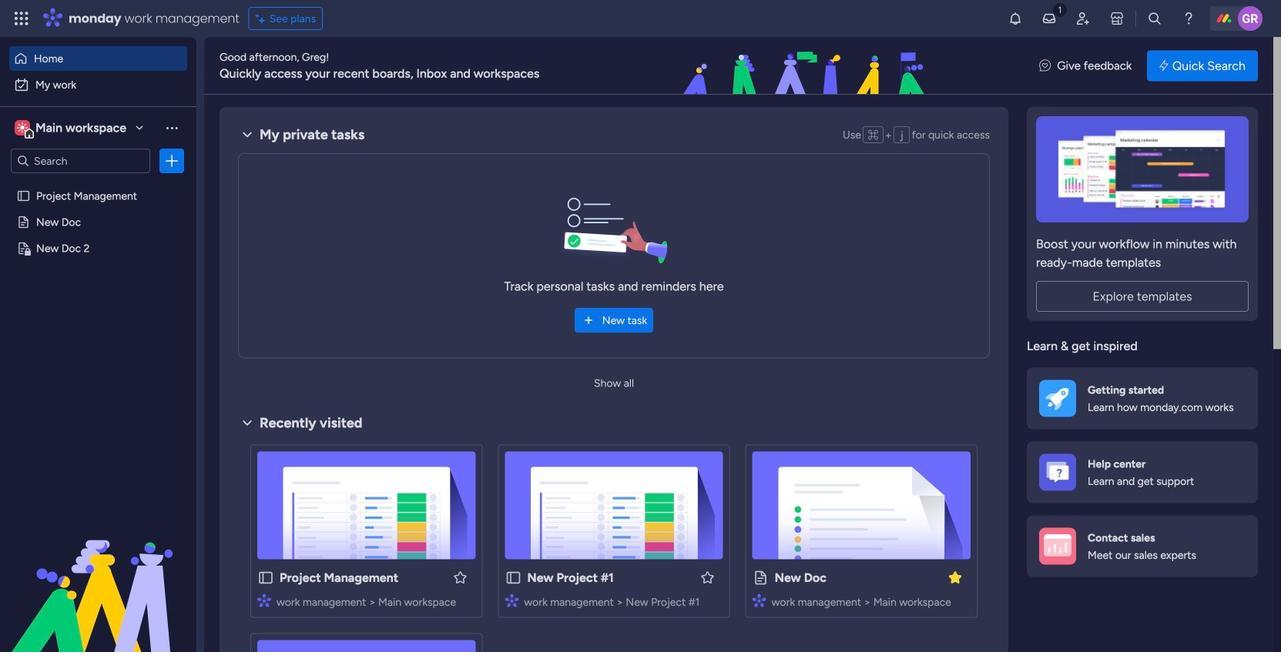 Task type: vqa. For each thing, say whether or not it's contained in the screenshot.
Add widget popup button
no



Task type: locate. For each thing, give the bounding box(es) containing it.
public board image
[[16, 189, 31, 203]]

1 horizontal spatial lottie animation image
[[591, 37, 1024, 96]]

1 horizontal spatial lottie animation element
[[591, 37, 1024, 96]]

list box
[[0, 180, 196, 470]]

help center element
[[1027, 442, 1258, 503]]

0 vertical spatial lottie animation element
[[591, 37, 1024, 96]]

lottie animation image for topmost lottie animation element
[[591, 37, 1024, 96]]

close my private tasks image
[[238, 126, 257, 144]]

private board image
[[16, 241, 31, 256]]

1 workspace image from the left
[[15, 119, 30, 136]]

select product image
[[14, 11, 29, 26]]

1 horizontal spatial add to favorites image
[[700, 570, 715, 585]]

v2 bolt switch image
[[1159, 57, 1168, 74]]

0 horizontal spatial lottie animation image
[[0, 497, 196, 652]]

0 horizontal spatial lottie animation element
[[0, 497, 196, 652]]

add to favorites image
[[452, 570, 468, 585], [700, 570, 715, 585]]

workspace options image
[[164, 120, 179, 135]]

lottie animation image for the left lottie animation element
[[0, 497, 196, 652]]

1 vertical spatial option
[[9, 72, 187, 97]]

public board image
[[16, 215, 31, 230], [257, 570, 274, 587], [505, 570, 522, 587], [752, 570, 769, 587]]

1 vertical spatial lottie animation image
[[0, 497, 196, 652]]

workspace image
[[15, 119, 30, 136], [17, 119, 28, 136]]

monday marketplace image
[[1109, 11, 1125, 26]]

1 vertical spatial lottie animation element
[[0, 497, 196, 652]]

remove from favorites image
[[948, 570, 963, 585]]

2 vertical spatial option
[[0, 182, 196, 185]]

0 horizontal spatial add to favorites image
[[452, 570, 468, 585]]

quick search results list box
[[238, 433, 990, 652]]

option
[[9, 46, 187, 71], [9, 72, 187, 97], [0, 182, 196, 185]]

1 image
[[1053, 1, 1067, 18]]

0 vertical spatial lottie animation image
[[591, 37, 1024, 96]]

lottie animation image
[[591, 37, 1024, 96], [0, 497, 196, 652]]

lottie animation element
[[591, 37, 1024, 96], [0, 497, 196, 652]]

options image
[[164, 153, 179, 169]]

update feed image
[[1042, 11, 1057, 26]]



Task type: describe. For each thing, give the bounding box(es) containing it.
help image
[[1181, 11, 1196, 26]]

v2 user feedback image
[[1039, 57, 1051, 75]]

search everything image
[[1147, 11, 1162, 26]]

greg robinson image
[[1238, 6, 1263, 31]]

2 workspace image from the left
[[17, 119, 28, 136]]

see plans image
[[256, 10, 269, 27]]

templates image image
[[1041, 116, 1244, 223]]

Search in workspace field
[[32, 152, 129, 170]]

notifications image
[[1008, 11, 1023, 26]]

contact sales element
[[1027, 516, 1258, 577]]

0 vertical spatial option
[[9, 46, 187, 71]]

invite members image
[[1075, 11, 1091, 26]]

1 add to favorites image from the left
[[452, 570, 468, 585]]

close recently visited image
[[238, 414, 257, 433]]

getting started element
[[1027, 368, 1258, 429]]

2 add to favorites image from the left
[[700, 570, 715, 585]]

workspace selection element
[[15, 119, 129, 139]]



